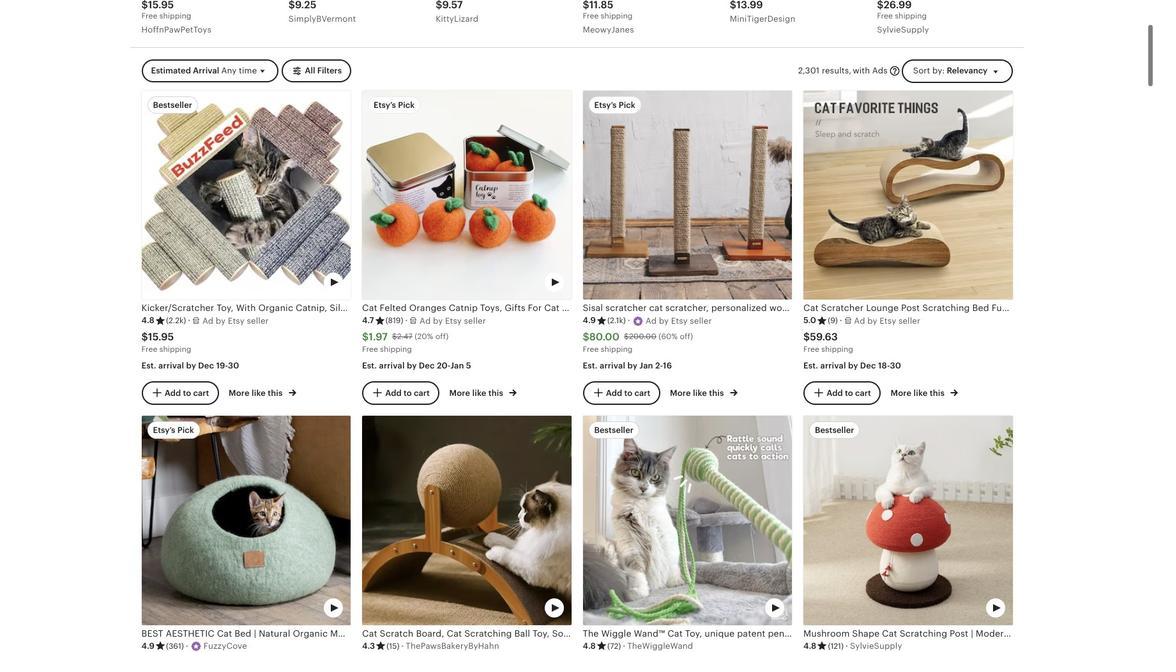 Task type: describe. For each thing, give the bounding box(es) containing it.
kittylizard
[[436, 14, 479, 23]]

more like this link for 1.97
[[449, 386, 517, 400]]

estimated arrival any time
[[151, 66, 257, 75]]

to for 1.97
[[404, 388, 412, 398]]

bestseller for (2.2k)
[[153, 100, 192, 110]]

more like this link for 80.00
[[670, 386, 738, 400]]

19-
[[216, 361, 228, 370]]

this for 15.95
[[268, 389, 283, 398]]

est. for 1.97
[[362, 361, 377, 370]]

arrival for 80.00
[[600, 361, 626, 370]]

colors
[[860, 629, 887, 639]]

cart for 80.00
[[635, 388, 651, 398]]

cat scratcher lounge post scratching bed furniture rest sleep scratching cardboard cat scratch board, cat scratch furniture, cat rest place image
[[804, 90, 1013, 300]]

shipping inside free shipping hoffnpawpettoys
[[159, 11, 191, 20]]

shipping inside $ 15.95 free shipping
[[159, 345, 191, 354]]

hoffnpawpettoys
[[142, 25, 211, 34]]

free inside free shipping meowyjanes
[[583, 11, 599, 20]]

shipping inside $ 59.63 free shipping
[[822, 345, 854, 354]]

est. for 80.00
[[583, 361, 598, 370]]

etsy's for 4.9
[[153, 426, 175, 435]]

by for 15.95
[[186, 361, 196, 370]]

pick for 4.9
[[177, 426, 194, 435]]

filters
[[317, 66, 342, 75]]

arrival for 59.63
[[821, 361, 846, 370]]

etsy's pick for 4.9
[[153, 426, 194, 435]]

the wiggle wand™ cat toy, unique patent pending toy made in colors cats can actually see image
[[583, 416, 792, 625]]

by for 80.00
[[628, 361, 638, 370]]

16
[[663, 361, 672, 370]]

the wiggle wand™ cat toy, unique patent pending toy made in colors cats can actually see
[[583, 629, 980, 639]]

by:
[[933, 66, 945, 75]]

more like this for 80.00
[[670, 389, 726, 398]]

to for 59.63
[[845, 388, 853, 398]]

free inside $ 1.97 $ 2.47 (20% off) free shipping
[[362, 345, 378, 354]]

cat felted oranges catnip toys, gifts for cat owner, catnip infused felted toys with recharging tin, catnip toy refillable, catnip toy box image
[[362, 90, 571, 300]]

$ 1.97 $ 2.47 (20% off) free shipping
[[362, 331, 449, 354]]

add to cart for 59.63
[[827, 388, 871, 398]]

18-
[[878, 361, 890, 370]]

like for 15.95
[[252, 389, 266, 398]]

est. for 15.95
[[142, 361, 156, 370]]

wand™
[[634, 629, 665, 639]]

all
[[305, 66, 315, 75]]

dec for 1.97
[[419, 361, 435, 370]]

(15)
[[387, 642, 400, 651]]

wiggle
[[601, 629, 632, 639]]

· for (121)
[[846, 642, 848, 651]]

arrival
[[193, 66, 219, 75]]

shipping inside $ 1.97 $ 2.47 (20% off) free shipping
[[380, 345, 412, 354]]

toy
[[807, 629, 821, 639]]

more for 59.63
[[891, 389, 912, 398]]

2,301
[[798, 66, 820, 75]]

cat scratch board, cat scratching ball toy, solid wood durable scratching ball for indoor cats（large） image
[[362, 416, 571, 625]]

simplybvermont
[[289, 14, 356, 23]]

(9)
[[828, 316, 838, 325]]

est. arrival by jan 2-16
[[583, 361, 672, 370]]

to for 15.95
[[183, 388, 191, 398]]

product video element for (72)
[[583, 416, 792, 625]]

arrival for 15.95
[[158, 361, 184, 370]]

2 horizontal spatial etsy's pick
[[594, 100, 636, 110]]

5
[[466, 361, 471, 370]]

meowyjanes
[[583, 25, 634, 34]]

(20%
[[415, 332, 433, 341]]

this for 80.00
[[709, 389, 724, 398]]

like for 1.97
[[472, 389, 487, 398]]

2 horizontal spatial etsy's
[[594, 100, 617, 110]]

dec for 59.63
[[860, 361, 876, 370]]

add to cart for 1.97
[[385, 388, 430, 398]]

est. arrival by dec 18-30
[[804, 361, 901, 370]]

add for 59.63
[[827, 388, 843, 398]]

30 for 59.63
[[890, 361, 901, 370]]

free shipping hoffnpawpettoys
[[142, 11, 211, 34]]

mushroom shape cat scratching post | modern wooden cat tree |sisal cat scratcher| mushroom cat tree |unique cat scratcher| modern home decor image
[[804, 416, 1013, 625]]

2-
[[655, 361, 663, 370]]

by for 1.97
[[407, 361, 417, 370]]

sisal scratcher cat scratcher, personalized wooden cat scratching post, cat toy personalized, different colors of wood, 20 metrs of rope image
[[583, 90, 792, 300]]

more like this link for 15.95
[[229, 386, 296, 400]]

4.9 for (2.1k)
[[583, 316, 596, 325]]

minitigerdesign
[[730, 14, 796, 23]]

see
[[965, 629, 980, 639]]

etsy's pick for 4.7
[[374, 100, 415, 110]]

2 jan from the left
[[640, 361, 653, 370]]

2,301 results,
[[798, 66, 852, 75]]

etsy's for 4.7
[[374, 100, 396, 110]]

free inside free shipping hoffnpawpettoys
[[142, 11, 157, 20]]

product video element for (819)
[[362, 90, 571, 300]]

sort by: relevancy
[[913, 66, 988, 75]]

4.8 for (2.2k)
[[142, 316, 155, 325]]

$ 80.00 $ 200.00 (60% off) free shipping
[[583, 331, 693, 354]]

add to cart button for 1.97
[[362, 381, 439, 405]]

$ 15.95 free shipping
[[142, 331, 191, 354]]

200.00
[[629, 332, 657, 341]]

more for 80.00
[[670, 389, 691, 398]]

add to cart button for 80.00
[[583, 381, 660, 405]]

off) for 80.00
[[680, 332, 693, 341]]

· for (2.2k)
[[188, 316, 191, 325]]

1 jan from the left
[[451, 361, 464, 370]]

with ads
[[853, 66, 888, 75]]

toy,
[[685, 629, 702, 639]]

2 horizontal spatial pick
[[619, 100, 636, 110]]

kicker/scratcher toy, with organic catnip, silvervine and valerian root. it's the original scratch, jingle and roll ultimate cat toy. image
[[142, 90, 351, 300]]

80.00
[[590, 331, 620, 343]]

add for 1.97
[[385, 388, 402, 398]]

results,
[[822, 66, 852, 75]]

cat
[[668, 629, 683, 639]]

this for 1.97
[[489, 389, 504, 398]]

the
[[583, 629, 599, 639]]

shipping inside free shipping sylviesupply
[[895, 11, 927, 20]]

(2.2k)
[[166, 316, 186, 325]]

1.97
[[369, 331, 388, 343]]

est. arrival by dec 19-30
[[142, 361, 239, 370]]

more like this link for 59.63
[[891, 386, 959, 400]]

minitigerdesign link
[[730, 0, 866, 28]]

unique
[[705, 629, 735, 639]]

can
[[910, 629, 926, 639]]



Task type: locate. For each thing, give the bounding box(es) containing it.
dec left 20-
[[419, 361, 435, 370]]

sylviesupply
[[877, 25, 929, 34]]

shipping up sylviesupply
[[895, 11, 927, 20]]

· right '(361)'
[[186, 642, 188, 651]]

by left 18-
[[848, 361, 858, 370]]

shipping down 59.63 on the bottom
[[822, 345, 854, 354]]

to for 80.00
[[624, 388, 633, 398]]

3 add to cart from the left
[[606, 388, 651, 398]]

2 cart from the left
[[414, 388, 430, 398]]

$ for 80.00
[[583, 331, 590, 343]]

2 more like this from the left
[[449, 389, 506, 398]]

$ inside $ 59.63 free shipping
[[804, 331, 810, 343]]

· right (15)
[[401, 642, 404, 651]]

simplybvermont link
[[289, 0, 424, 28]]

4 this from the left
[[930, 389, 945, 398]]

1 horizontal spatial etsy's pick
[[374, 100, 415, 110]]

4.9 up '80.00'
[[583, 316, 596, 325]]

shipping inside free shipping meowyjanes
[[601, 11, 633, 20]]

add down the est. arrival by jan 2-16 on the bottom right
[[606, 388, 622, 398]]

pick for 4.7
[[398, 100, 415, 110]]

4 add from the left
[[827, 388, 843, 398]]

by down $ 1.97 $ 2.47 (20% off) free shipping
[[407, 361, 417, 370]]

relevancy
[[947, 66, 988, 75]]

1 add to cart button from the left
[[142, 381, 219, 405]]

est. down $ 15.95 free shipping
[[142, 361, 156, 370]]

off) inside $ 1.97 $ 2.47 (20% off) free shipping
[[436, 332, 449, 341]]

add to cart button for 59.63
[[804, 381, 881, 405]]

1 this from the left
[[268, 389, 283, 398]]

time
[[239, 66, 257, 75]]

dec
[[198, 361, 214, 370], [419, 361, 435, 370], [860, 361, 876, 370]]

add to cart button down "est. arrival by dec 19-30"
[[142, 381, 219, 405]]

4 est. from the left
[[804, 361, 819, 370]]

$ for 59.63
[[804, 331, 810, 343]]

product video element for (121)
[[804, 416, 1013, 625]]

with
[[853, 66, 870, 75]]

add to cart for 15.95
[[165, 388, 209, 398]]

0 horizontal spatial 4.9
[[142, 642, 155, 651]]

this
[[268, 389, 283, 398], [489, 389, 504, 398], [709, 389, 724, 398], [930, 389, 945, 398]]

1 cart from the left
[[193, 388, 209, 398]]

free down '80.00'
[[583, 345, 599, 354]]

by
[[186, 361, 196, 370], [407, 361, 417, 370], [628, 361, 638, 370], [848, 361, 858, 370]]

1 add from the left
[[165, 388, 181, 398]]

add to cart button for 15.95
[[142, 381, 219, 405]]

1 vertical spatial 4.9
[[142, 642, 155, 651]]

by for 59.63
[[848, 361, 858, 370]]

made
[[823, 629, 847, 639]]

1 horizontal spatial etsy's
[[374, 100, 396, 110]]

off)
[[436, 332, 449, 341], [680, 332, 693, 341]]

add to cart button
[[142, 381, 219, 405], [362, 381, 439, 405], [583, 381, 660, 405], [804, 381, 881, 405]]

2 like from the left
[[472, 389, 487, 398]]

product video element for (361)
[[142, 416, 351, 625]]

estimated
[[151, 66, 191, 75]]

dec for 15.95
[[198, 361, 214, 370]]

best aesthetic cat bed | natural organic merino felt wool | soft, wholesome, cute | #1 modern "cat corner" cave | handmade round style image
[[142, 416, 351, 625]]

off) right (20% on the left bottom of page
[[436, 332, 449, 341]]

3 add from the left
[[606, 388, 622, 398]]

(72)
[[608, 642, 621, 651]]

1 more like this from the left
[[229, 389, 285, 398]]

4 more like this from the left
[[891, 389, 947, 398]]

add to cart button down est. arrival by dec 18-30
[[804, 381, 881, 405]]

2.47
[[397, 332, 413, 341]]

1 horizontal spatial dec
[[419, 361, 435, 370]]

est. down '80.00'
[[583, 361, 598, 370]]

add down "est. arrival by dec 19-30"
[[165, 388, 181, 398]]

add for 80.00
[[606, 388, 622, 398]]

dec left 18-
[[860, 361, 876, 370]]

pending
[[768, 629, 804, 639]]

like
[[252, 389, 266, 398], [472, 389, 487, 398], [693, 389, 707, 398], [914, 389, 928, 398]]

3 more like this from the left
[[670, 389, 726, 398]]

· right the "(2.2k)"
[[188, 316, 191, 325]]

(2.1k)
[[608, 316, 626, 325]]

1 more like this link from the left
[[229, 386, 296, 400]]

(361)
[[166, 642, 184, 651]]

cart down "est. arrival by dec 19-30"
[[193, 388, 209, 398]]

4 by from the left
[[848, 361, 858, 370]]

est. for 59.63
[[804, 361, 819, 370]]

add to cart down est. arrival by dec 20-jan 5
[[385, 388, 430, 398]]

add down est. arrival by dec 20-jan 5
[[385, 388, 402, 398]]

3 est. from the left
[[583, 361, 598, 370]]

0 horizontal spatial pick
[[177, 426, 194, 435]]

1 add to cart from the left
[[165, 388, 209, 398]]

3 add to cart button from the left
[[583, 381, 660, 405]]

free down 1.97
[[362, 345, 378, 354]]

· right (819)
[[405, 316, 408, 325]]

1 off) from the left
[[436, 332, 449, 341]]

4.8
[[142, 316, 155, 325], [583, 642, 596, 651], [804, 642, 817, 651]]

like for 80.00
[[693, 389, 707, 398]]

to down "est. arrival by dec 19-30"
[[183, 388, 191, 398]]

2 horizontal spatial 4.8
[[804, 642, 817, 651]]

3 like from the left
[[693, 389, 707, 398]]

2 add to cart from the left
[[385, 388, 430, 398]]

add to cart down "est. arrival by dec 19-30"
[[165, 388, 209, 398]]

est. down 1.97
[[362, 361, 377, 370]]

4 cart from the left
[[855, 388, 871, 398]]

1 more from the left
[[229, 389, 250, 398]]

free inside $ 80.00 $ 200.00 (60% off) free shipping
[[583, 345, 599, 354]]

dec left 19- at the left bottom of the page
[[198, 361, 214, 370]]

1 by from the left
[[186, 361, 196, 370]]

product video element for (15)
[[362, 416, 571, 625]]

pick
[[398, 100, 415, 110], [619, 100, 636, 110], [177, 426, 194, 435]]

add down est. arrival by dec 18-30
[[827, 388, 843, 398]]

product video element for (2.2k)
[[142, 90, 351, 300]]

free shipping meowyjanes
[[583, 11, 634, 34]]

1 to from the left
[[183, 388, 191, 398]]

add to cart down the est. arrival by jan 2-16 on the bottom right
[[606, 388, 651, 398]]

2 by from the left
[[407, 361, 417, 370]]

add for 15.95
[[165, 388, 181, 398]]

cart
[[193, 388, 209, 398], [414, 388, 430, 398], [635, 388, 651, 398], [855, 388, 871, 398]]

· right (9)
[[840, 316, 842, 325]]

1 horizontal spatial 4.8
[[583, 642, 596, 651]]

arrival
[[158, 361, 184, 370], [379, 361, 405, 370], [600, 361, 626, 370], [821, 361, 846, 370]]

2 horizontal spatial dec
[[860, 361, 876, 370]]

0 horizontal spatial off)
[[436, 332, 449, 341]]

1 est. from the left
[[142, 361, 156, 370]]

more down 16
[[670, 389, 691, 398]]

1 horizontal spatial 30
[[890, 361, 901, 370]]

actually
[[929, 629, 963, 639]]

est. arrival by dec 20-jan 5
[[362, 361, 471, 370]]

shipping inside $ 80.00 $ 200.00 (60% off) free shipping
[[601, 345, 633, 354]]

cart down est. arrival by dec 18-30
[[855, 388, 871, 398]]

20-
[[437, 361, 451, 370]]

jan left 2-
[[640, 361, 653, 370]]

4.9 left '(361)'
[[142, 642, 155, 651]]

2 more from the left
[[449, 389, 470, 398]]

3 dec from the left
[[860, 361, 876, 370]]

$ down 5.0
[[804, 331, 810, 343]]

15.95
[[148, 331, 174, 343]]

0 vertical spatial 4.9
[[583, 316, 596, 325]]

30
[[228, 361, 239, 370], [890, 361, 901, 370]]

1 30 from the left
[[228, 361, 239, 370]]

to down est. arrival by dec 20-jan 5
[[404, 388, 412, 398]]

free up hoffnpawpettoys on the top left of page
[[142, 11, 157, 20]]

$ up the est. arrival by jan 2-16 on the bottom right
[[583, 331, 590, 343]]

2 more like this link from the left
[[449, 386, 517, 400]]

1 horizontal spatial pick
[[398, 100, 415, 110]]

4 more like this link from the left
[[891, 386, 959, 400]]

free down 59.63 on the bottom
[[804, 345, 820, 354]]

3 cart from the left
[[635, 388, 651, 398]]

0 horizontal spatial etsy's pick
[[153, 426, 194, 435]]

like for 59.63
[[914, 389, 928, 398]]

sort
[[913, 66, 930, 75]]

4.8 for (72)
[[583, 642, 596, 651]]

$ for 1.97
[[362, 331, 369, 343]]

(121)
[[828, 642, 844, 651]]

$
[[142, 331, 148, 343], [362, 331, 369, 343], [583, 331, 590, 343], [804, 331, 810, 343], [392, 332, 397, 341], [624, 332, 629, 341]]

off) right (60%
[[680, 332, 693, 341]]

shipping down 15.95
[[159, 345, 191, 354]]

0 horizontal spatial jan
[[451, 361, 464, 370]]

etsy's pick
[[374, 100, 415, 110], [594, 100, 636, 110], [153, 426, 194, 435]]

by left 19- at the left bottom of the page
[[186, 361, 196, 370]]

add to cart button down the est. arrival by jan 2-16 on the bottom right
[[583, 381, 660, 405]]

$ down (819)
[[392, 332, 397, 341]]

free down 15.95
[[142, 345, 157, 354]]

$ for 15.95
[[142, 331, 148, 343]]

$ inside $ 15.95 free shipping
[[142, 331, 148, 343]]

off) for 1.97
[[436, 332, 449, 341]]

shipping down the 2.47 at the left of the page
[[380, 345, 412, 354]]

free inside $ 59.63 free shipping
[[804, 345, 820, 354]]

kittylizard link
[[436, 0, 571, 28]]

59.63
[[810, 331, 838, 343]]

· for (9)
[[840, 316, 842, 325]]

more down 5
[[449, 389, 470, 398]]

more like this for 1.97
[[449, 389, 506, 398]]

1 horizontal spatial jan
[[640, 361, 653, 370]]

cart down est. arrival by dec 20-jan 5
[[414, 388, 430, 398]]

est.
[[142, 361, 156, 370], [362, 361, 377, 370], [583, 361, 598, 370], [804, 361, 819, 370]]

arrival down $ 15.95 free shipping
[[158, 361, 184, 370]]

cart for 59.63
[[855, 388, 871, 398]]

by down $ 80.00 $ 200.00 (60% off) free shipping in the bottom of the page
[[628, 361, 638, 370]]

all filters button
[[282, 60, 352, 83]]

3 this from the left
[[709, 389, 724, 398]]

4.8 down the
[[583, 642, 596, 651]]

more for 15.95
[[229, 389, 250, 398]]

2 add from the left
[[385, 388, 402, 398]]

more for 1.97
[[449, 389, 470, 398]]

product video element
[[142, 90, 351, 300], [362, 90, 571, 300], [142, 416, 351, 625], [362, 416, 571, 625], [583, 416, 792, 625], [804, 416, 1013, 625]]

$ down (2.1k)
[[624, 332, 629, 341]]

4 arrival from the left
[[821, 361, 846, 370]]

more like this link
[[229, 386, 296, 400], [449, 386, 517, 400], [670, 386, 738, 400], [891, 386, 959, 400]]

in
[[850, 629, 858, 639]]

3 more from the left
[[670, 389, 691, 398]]

bestseller for (121)
[[815, 426, 854, 435]]

free
[[142, 11, 157, 20], [583, 11, 599, 20], [877, 11, 893, 20], [142, 345, 157, 354], [362, 345, 378, 354], [583, 345, 599, 354], [804, 345, 820, 354]]

shipping
[[159, 11, 191, 20], [601, 11, 633, 20], [895, 11, 927, 20], [159, 345, 191, 354], [380, 345, 412, 354], [601, 345, 633, 354], [822, 345, 854, 354]]

free inside free shipping sylviesupply
[[877, 11, 893, 20]]

3 more like this link from the left
[[670, 386, 738, 400]]

3 arrival from the left
[[600, 361, 626, 370]]

free inside $ 15.95 free shipping
[[142, 345, 157, 354]]

4 add to cart button from the left
[[804, 381, 881, 405]]

0 horizontal spatial bestseller
[[153, 100, 192, 110]]

more like this
[[229, 389, 285, 398], [449, 389, 506, 398], [670, 389, 726, 398], [891, 389, 947, 398]]

add to cart
[[165, 388, 209, 398], [385, 388, 430, 398], [606, 388, 651, 398], [827, 388, 871, 398]]

4.9
[[583, 316, 596, 325], [142, 642, 155, 651]]

4 more from the left
[[891, 389, 912, 398]]

off) inside $ 80.00 $ 200.00 (60% off) free shipping
[[680, 332, 693, 341]]

· right (72)
[[623, 642, 626, 651]]

(60%
[[659, 332, 678, 341]]

arrival down $ 59.63 free shipping
[[821, 361, 846, 370]]

4.8 down 'toy' in the right bottom of the page
[[804, 642, 817, 651]]

4.8 for (121)
[[804, 642, 817, 651]]

free up meowyjanes
[[583, 11, 599, 20]]

ads
[[873, 66, 888, 75]]

4.3
[[362, 642, 375, 651]]

arrival for 1.97
[[379, 361, 405, 370]]

cart for 1.97
[[414, 388, 430, 398]]

add to cart down est. arrival by dec 18-30
[[827, 388, 871, 398]]

4.8 up 15.95
[[142, 316, 155, 325]]

jan
[[451, 361, 464, 370], [640, 361, 653, 370]]

bestseller for (72)
[[594, 426, 634, 435]]

4.9 for (361)
[[142, 642, 155, 651]]

more down est. arrival by dec 18-30
[[891, 389, 912, 398]]

2 this from the left
[[489, 389, 504, 398]]

1 horizontal spatial bestseller
[[594, 426, 634, 435]]

$ 59.63 free shipping
[[804, 331, 854, 354]]

0 horizontal spatial etsy's
[[153, 426, 175, 435]]

1 like from the left
[[252, 389, 266, 398]]

1 horizontal spatial off)
[[680, 332, 693, 341]]

more like this for 15.95
[[229, 389, 285, 398]]

· for (72)
[[623, 642, 626, 651]]

0 horizontal spatial 30
[[228, 361, 239, 370]]

· right (2.1k)
[[628, 316, 630, 325]]

est. down $ 59.63 free shipping
[[804, 361, 819, 370]]

1 arrival from the left
[[158, 361, 184, 370]]

free shipping sylviesupply
[[877, 11, 929, 34]]

(819)
[[386, 316, 403, 325]]

more down "est. arrival by dec 19-30"
[[229, 389, 250, 398]]

cart for 15.95
[[193, 388, 209, 398]]

2 off) from the left
[[680, 332, 693, 341]]

arrival down '80.00'
[[600, 361, 626, 370]]

30 for 15.95
[[228, 361, 239, 370]]

· for (15)
[[401, 642, 404, 651]]

3 by from the left
[[628, 361, 638, 370]]

more
[[229, 389, 250, 398], [449, 389, 470, 398], [670, 389, 691, 398], [891, 389, 912, 398]]

4 like from the left
[[914, 389, 928, 398]]

etsy's
[[374, 100, 396, 110], [594, 100, 617, 110], [153, 426, 175, 435]]

$ down the 4.7
[[362, 331, 369, 343]]

to down the est. arrival by jan 2-16 on the bottom right
[[624, 388, 633, 398]]

add to cart for 80.00
[[606, 388, 651, 398]]

· right (121)
[[846, 642, 848, 651]]

4.7
[[362, 316, 374, 325]]

cats
[[890, 629, 908, 639]]

· for (819)
[[405, 316, 408, 325]]

arrival down $ 1.97 $ 2.47 (20% off) free shipping
[[379, 361, 405, 370]]

add
[[165, 388, 181, 398], [385, 388, 402, 398], [606, 388, 622, 398], [827, 388, 843, 398]]

5.0
[[804, 316, 817, 325]]

$ up "est. arrival by dec 19-30"
[[142, 331, 148, 343]]

4 to from the left
[[845, 388, 853, 398]]

shipping up meowyjanes
[[601, 11, 633, 20]]

· for (2.1k)
[[628, 316, 630, 325]]

1 dec from the left
[[198, 361, 214, 370]]

2 horizontal spatial bestseller
[[815, 426, 854, 435]]

more like this for 59.63
[[891, 389, 947, 398]]

2 est. from the left
[[362, 361, 377, 370]]

2 30 from the left
[[890, 361, 901, 370]]

·
[[188, 316, 191, 325], [405, 316, 408, 325], [628, 316, 630, 325], [840, 316, 842, 325], [186, 642, 188, 651], [401, 642, 404, 651], [623, 642, 626, 651], [846, 642, 848, 651]]

3 to from the left
[[624, 388, 633, 398]]

2 dec from the left
[[419, 361, 435, 370]]

2 add to cart button from the left
[[362, 381, 439, 405]]

to down est. arrival by dec 18-30
[[845, 388, 853, 398]]

jan left 5
[[451, 361, 464, 370]]

to
[[183, 388, 191, 398], [404, 388, 412, 398], [624, 388, 633, 398], [845, 388, 853, 398]]

cart down the est. arrival by jan 2-16 on the bottom right
[[635, 388, 651, 398]]

2 arrival from the left
[[379, 361, 405, 370]]

any
[[221, 66, 237, 75]]

patent
[[737, 629, 766, 639]]

bestseller
[[153, 100, 192, 110], [594, 426, 634, 435], [815, 426, 854, 435]]

1 horizontal spatial 4.9
[[583, 316, 596, 325]]

all filters
[[305, 66, 342, 75]]

0 horizontal spatial dec
[[198, 361, 214, 370]]

2 to from the left
[[404, 388, 412, 398]]

free up sylviesupply
[[877, 11, 893, 20]]

add to cart button down est. arrival by dec 20-jan 5
[[362, 381, 439, 405]]

shipping down '80.00'
[[601, 345, 633, 354]]

0 horizontal spatial 4.8
[[142, 316, 155, 325]]

shipping up hoffnpawpettoys on the top left of page
[[159, 11, 191, 20]]

4 add to cart from the left
[[827, 388, 871, 398]]

this for 59.63
[[930, 389, 945, 398]]

· for (361)
[[186, 642, 188, 651]]



Task type: vqa. For each thing, say whether or not it's contained in the screenshot.
the rightmost 4.9
yes



